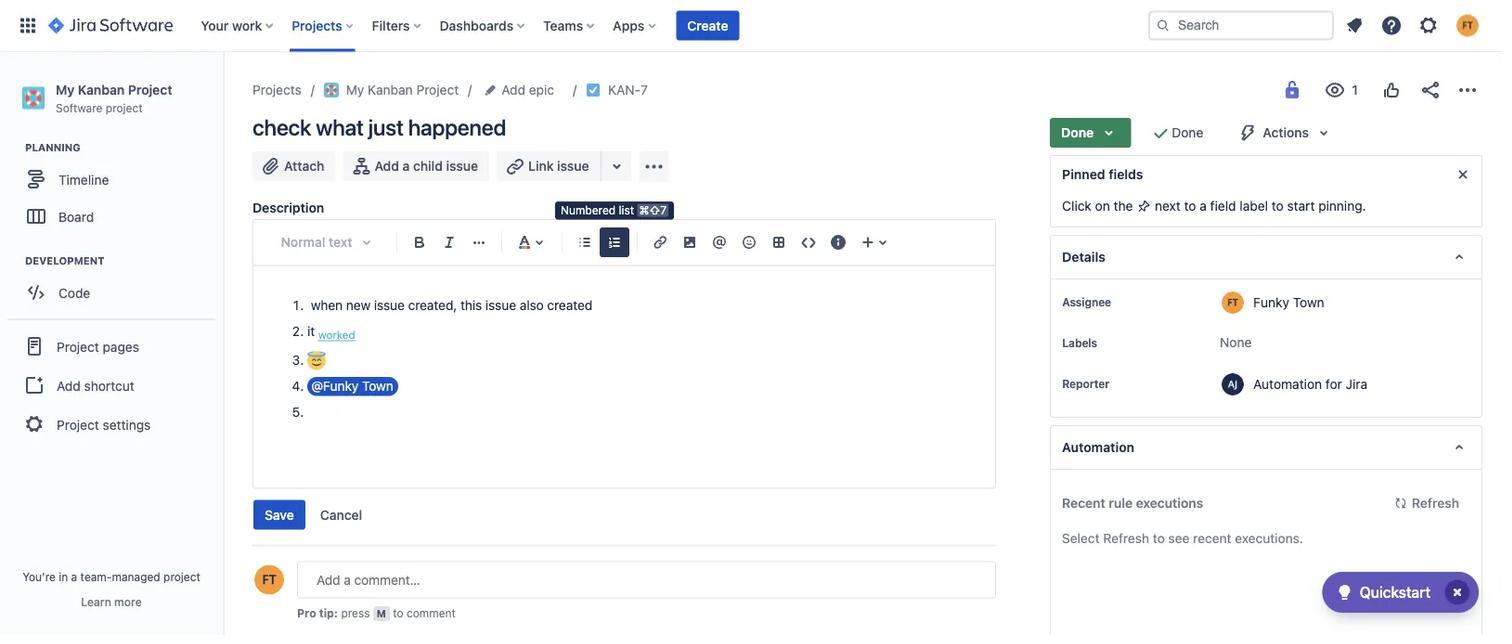 Task type: vqa. For each thing, say whether or not it's contained in the screenshot.
"27"
no



Task type: locate. For each thing, give the bounding box(es) containing it.
activity
[[253, 581, 300, 596]]

1 horizontal spatial to
[[1185, 198, 1197, 214]]

done inside dropdown button
[[1062, 125, 1094, 140]]

share image
[[1420, 79, 1442, 101]]

actions image
[[1457, 79, 1479, 101]]

add down just
[[375, 158, 399, 174]]

funky town
[[1254, 294, 1325, 310]]

numbered list ⌘⇧7 image
[[604, 231, 626, 254]]

done image
[[1150, 122, 1172, 144]]

happened
[[408, 114, 506, 140]]

timeline link
[[9, 161, 214, 198]]

projects for projects link
[[253, 82, 302, 98]]

settings
[[103, 417, 151, 432]]

fields
[[1109, 167, 1144, 182]]

project
[[106, 101, 143, 114], [163, 570, 200, 583]]

more formatting image
[[468, 231, 490, 254]]

assignee
[[1063, 295, 1112, 308]]

done up next
[[1172, 125, 1204, 140]]

group
[[7, 319, 215, 451]]

project left sidebar navigation icon
[[128, 82, 172, 97]]

issue right link
[[557, 158, 589, 174]]

jira software image
[[48, 14, 173, 37], [48, 14, 173, 37]]

done up pinned
[[1062, 125, 1094, 140]]

1 done from the left
[[1062, 125, 1094, 140]]

quickstart button
[[1323, 572, 1479, 613]]

1 horizontal spatial my
[[346, 82, 364, 98]]

planning
[[25, 142, 81, 154]]

kanban inside my kanban project software project
[[78, 82, 125, 97]]

teams button
[[538, 11, 602, 40]]

issue
[[446, 158, 478, 174], [557, 158, 589, 174], [374, 298, 405, 313], [486, 298, 516, 313]]

label
[[1240, 198, 1269, 214]]

a left child
[[403, 158, 410, 174]]

0 vertical spatial add
[[502, 82, 526, 98]]

town inside 'description - main content area, start typing to enter text.' text field
[[362, 378, 393, 393]]

start
[[1288, 198, 1315, 214]]

all
[[306, 607, 322, 622]]

0 horizontal spatial done
[[1062, 125, 1094, 140]]

code link
[[9, 274, 214, 311]]

2 my from the left
[[346, 82, 364, 98]]

projects link
[[253, 79, 302, 101]]

0 vertical spatial automation
[[1254, 376, 1322, 391]]

a inside button
[[403, 158, 410, 174]]

banner
[[0, 0, 1502, 52]]

Add a comment… field
[[297, 561, 997, 599]]

1 horizontal spatial a
[[403, 158, 410, 174]]

1 vertical spatial add
[[375, 158, 399, 174]]

town right funky
[[1293, 294, 1325, 310]]

vote options: no one has voted for this issue yet. image
[[1381, 79, 1403, 101]]

my for my kanban project software project
[[56, 82, 74, 97]]

all button
[[300, 604, 327, 626]]

comments
[[340, 607, 407, 622]]

link issue button
[[497, 151, 602, 181]]

0 horizontal spatial town
[[362, 378, 393, 393]]

copy link to issue image
[[644, 82, 659, 97]]

timeline
[[59, 172, 109, 187]]

:innocent: image
[[307, 352, 326, 370]]

1 horizontal spatial town
[[1293, 294, 1325, 310]]

primary element
[[11, 0, 1149, 52]]

1 horizontal spatial automation
[[1254, 376, 1322, 391]]

done
[[1062, 125, 1094, 140], [1172, 125, 1204, 140]]

add shortcut
[[57, 378, 134, 393]]

learn
[[81, 595, 111, 608]]

done button
[[1050, 118, 1131, 148]]

table image
[[768, 231, 790, 254]]

click on the
[[1063, 198, 1137, 214]]

0 horizontal spatial project
[[106, 101, 143, 114]]

1 horizontal spatial done
[[1172, 125, 1204, 140]]

:innocent: image
[[307, 352, 326, 370]]

comments button
[[335, 604, 412, 626]]

field
[[1211, 198, 1237, 214]]

filters button
[[366, 11, 429, 40]]

add inside 'popup button'
[[502, 82, 526, 98]]

projects up my kanban project 'icon'
[[292, 18, 342, 33]]

projects up check
[[253, 82, 302, 98]]

task image
[[586, 83, 601, 98]]

learn more
[[81, 595, 142, 608]]

kanban up just
[[368, 82, 413, 98]]

Search field
[[1149, 11, 1334, 40]]

0 horizontal spatial my
[[56, 82, 74, 97]]

on
[[1095, 198, 1110, 214]]

menu bar
[[297, 604, 479, 626]]

settings image
[[1418, 14, 1440, 37]]

link
[[528, 158, 554, 174]]

2 kanban from the left
[[368, 82, 413, 98]]

planning image
[[3, 137, 25, 159]]

project up happened
[[416, 82, 459, 98]]

pinned fields
[[1063, 167, 1144, 182]]

0 vertical spatial project
[[106, 101, 143, 114]]

1 vertical spatial town
[[362, 378, 393, 393]]

project right software
[[106, 101, 143, 114]]

add inside "button"
[[57, 378, 81, 393]]

projects button
[[286, 11, 361, 40]]

1 vertical spatial automation
[[1063, 440, 1135, 455]]

funky
[[1254, 294, 1290, 310]]

1 vertical spatial projects
[[253, 82, 302, 98]]

code snippet image
[[798, 231, 820, 254]]

0 horizontal spatial a
[[71, 570, 77, 583]]

@funky
[[311, 378, 359, 393]]

projects
[[292, 18, 342, 33], [253, 82, 302, 98]]

0 vertical spatial town
[[1293, 294, 1325, 310]]

my for my kanban project
[[346, 82, 364, 98]]

0 horizontal spatial automation
[[1063, 440, 1135, 455]]

project
[[128, 82, 172, 97], [416, 82, 459, 98], [57, 339, 99, 354], [57, 417, 99, 432]]

town right '@funky'
[[362, 378, 393, 393]]

automation element
[[1050, 425, 1483, 470]]

a for you're in a team-managed project
[[71, 570, 77, 583]]

add
[[502, 82, 526, 98], [375, 158, 399, 174], [57, 378, 81, 393]]

menu bar containing all
[[297, 604, 479, 626]]

1 horizontal spatial kanban
[[368, 82, 413, 98]]

board link
[[9, 198, 214, 235]]

town
[[1293, 294, 1325, 310], [362, 378, 393, 393]]

work
[[232, 18, 262, 33]]

add inside button
[[375, 158, 399, 174]]

shortcut
[[84, 378, 134, 393]]

development group
[[9, 254, 222, 317]]

project right "managed"
[[163, 570, 200, 583]]

for
[[1326, 376, 1343, 391]]

tip:
[[319, 607, 338, 620]]

automation for jira
[[1254, 376, 1368, 391]]

1 kanban from the left
[[78, 82, 125, 97]]

2 vertical spatial add
[[57, 378, 81, 393]]

1 horizontal spatial add
[[375, 158, 399, 174]]

info panel image
[[827, 231, 850, 254]]

to right next
[[1185, 198, 1197, 214]]

to left the start
[[1272, 198, 1284, 214]]

1 vertical spatial project
[[163, 570, 200, 583]]

tooltip
[[555, 202, 674, 220]]

also
[[520, 298, 544, 313]]

add epic button
[[481, 79, 560, 101]]

1 vertical spatial a
[[1200, 198, 1207, 214]]

link web pages and more image
[[606, 155, 628, 177]]

2 horizontal spatial add
[[502, 82, 526, 98]]

my inside my kanban project software project
[[56, 82, 74, 97]]

automation down "reporter"
[[1063, 440, 1135, 455]]

2 vertical spatial a
[[71, 570, 77, 583]]

you're in a team-managed project
[[22, 570, 200, 583]]

a right in
[[71, 570, 77, 583]]

add for add a child issue
[[375, 158, 399, 174]]

my kanban project software project
[[56, 82, 172, 114]]

projects for the projects popup button
[[292, 18, 342, 33]]

add left shortcut
[[57, 378, 81, 393]]

2 horizontal spatial a
[[1200, 198, 1207, 214]]

project pages link
[[7, 326, 215, 367]]

link image
[[649, 231, 671, 254]]

reporter pin to top image
[[1113, 376, 1128, 391]]

7
[[641, 82, 648, 98]]

kanban for my kanban project
[[368, 82, 413, 98]]

you're
[[22, 570, 56, 583]]

italic ⌘i image
[[438, 231, 461, 254]]

add a child issue
[[375, 158, 478, 174]]

project inside my kanban project software project
[[128, 82, 172, 97]]

0 horizontal spatial kanban
[[78, 82, 125, 97]]

details element
[[1050, 235, 1483, 280]]

my up software
[[56, 82, 74, 97]]

cancel button
[[309, 500, 374, 530]]

attach
[[284, 158, 325, 174]]

projects inside popup button
[[292, 18, 342, 33]]

kanban up software
[[78, 82, 125, 97]]

bullet list ⌘⇧8 image
[[574, 231, 596, 254]]

a left field
[[1200, 198, 1207, 214]]

quickstart
[[1360, 584, 1431, 601]]

worked
[[318, 329, 355, 342]]

m
[[377, 608, 386, 620]]

1 horizontal spatial project
[[163, 570, 200, 583]]

description
[[253, 200, 324, 215]]

add left epic
[[502, 82, 526, 98]]

my right my kanban project 'icon'
[[346, 82, 364, 98]]

0 vertical spatial a
[[403, 158, 410, 174]]

my
[[56, 82, 74, 97], [346, 82, 364, 98]]

automation for automation for jira
[[1254, 376, 1322, 391]]

town for funky town
[[1293, 294, 1325, 310]]

notifications image
[[1344, 14, 1366, 37]]

automation
[[1254, 376, 1322, 391], [1063, 440, 1135, 455]]

kan-
[[608, 82, 641, 98]]

0 horizontal spatial add
[[57, 378, 81, 393]]

pages
[[103, 339, 139, 354]]

automation left for
[[1254, 376, 1322, 391]]

to
[[1185, 198, 1197, 214], [1272, 198, 1284, 214], [393, 607, 404, 620]]

1 my from the left
[[56, 82, 74, 97]]

planning group
[[9, 140, 222, 241]]

0 vertical spatial projects
[[292, 18, 342, 33]]

list
[[619, 204, 634, 217]]

project settings
[[57, 417, 151, 432]]

to right m on the bottom left of the page
[[393, 607, 404, 620]]

appswitcher icon image
[[17, 14, 39, 37]]

comment
[[407, 607, 456, 620]]

add a child issue button
[[343, 151, 489, 181]]



Task type: describe. For each thing, give the bounding box(es) containing it.
apps button
[[607, 11, 663, 40]]

code
[[59, 285, 90, 300]]

it
[[307, 324, 315, 339]]

⌘⇧7
[[639, 204, 667, 217]]

group containing project pages
[[7, 319, 215, 451]]

project pages
[[57, 339, 139, 354]]

teams
[[543, 18, 583, 33]]

my kanban project link
[[324, 79, 459, 101]]

actions
[[1263, 125, 1309, 140]]

numbered list ⌘⇧7
[[561, 204, 667, 217]]

what
[[316, 114, 364, 140]]

banner containing your work
[[0, 0, 1502, 52]]

hide message image
[[1452, 163, 1475, 186]]

when
[[311, 298, 343, 313]]

@funky town
[[311, 378, 393, 393]]

epic
[[529, 82, 554, 98]]

new
[[346, 298, 371, 313]]

0 horizontal spatial to
[[393, 607, 404, 620]]

project inside my kanban project software project
[[106, 101, 143, 114]]

a for next to a field label to start pinning.
[[1200, 198, 1207, 214]]

development
[[25, 255, 104, 267]]

your profile and settings image
[[1457, 14, 1479, 37]]

apps
[[613, 18, 645, 33]]

create button
[[676, 11, 740, 40]]

learn more button
[[81, 594, 142, 609]]

click
[[1063, 198, 1092, 214]]

team-
[[80, 570, 112, 583]]

next
[[1155, 198, 1181, 214]]

issue right new
[[374, 298, 405, 313]]

add shortcut button
[[7, 367, 215, 404]]

add epic
[[502, 82, 554, 98]]

dismiss quickstart image
[[1443, 578, 1473, 607]]

next to a field label to start pinning.
[[1152, 198, 1367, 214]]

dashboards button
[[434, 11, 532, 40]]

development image
[[3, 250, 25, 272]]

tooltip containing numbered list
[[555, 202, 674, 220]]

project down add shortcut
[[57, 417, 99, 432]]

dashboards
[[440, 18, 514, 33]]

check image
[[1334, 581, 1356, 604]]

your
[[201, 18, 229, 33]]

project settings link
[[7, 404, 215, 445]]

just
[[368, 114, 404, 140]]

add for add epic
[[502, 82, 526, 98]]

numbered
[[561, 204, 616, 217]]

issue right this
[[486, 298, 516, 313]]

press
[[341, 607, 370, 620]]

bold ⌘b image
[[409, 231, 431, 254]]

check what just happened
[[253, 114, 506, 140]]

issue right child
[[446, 158, 478, 174]]

reporter
[[1063, 377, 1110, 390]]

assignee pin to top image
[[1115, 294, 1130, 309]]

project up add shortcut
[[57, 339, 99, 354]]

cancel
[[320, 507, 362, 522]]

actions button
[[1226, 118, 1347, 148]]

add for add shortcut
[[57, 378, 81, 393]]

town for @funky town
[[362, 378, 393, 393]]

mention image
[[709, 231, 731, 254]]

your work button
[[195, 11, 281, 40]]

child
[[413, 158, 443, 174]]

kan-7
[[608, 82, 648, 98]]

when new issue created, this issue also created
[[307, 298, 593, 313]]

software
[[56, 101, 103, 114]]

managed
[[112, 570, 160, 583]]

save button
[[254, 500, 305, 530]]

check
[[253, 114, 311, 140]]

Description - Main content area, start typing to enter text. text field
[[285, 294, 964, 456]]

automation for automation
[[1063, 440, 1135, 455]]

2 done from the left
[[1172, 125, 1204, 140]]

profile image of funky town image
[[254, 565, 284, 595]]

save
[[265, 507, 294, 522]]

this
[[461, 298, 482, 313]]

my kanban project image
[[324, 83, 339, 98]]

attach button
[[253, 151, 336, 181]]

board
[[59, 209, 94, 224]]

kan-7 link
[[608, 79, 648, 101]]

sidebar navigation image
[[202, 74, 243, 111]]

filters
[[372, 18, 410, 33]]

emoji image
[[738, 231, 761, 254]]

jira
[[1346, 376, 1368, 391]]

help image
[[1381, 14, 1403, 37]]

the
[[1114, 198, 1133, 214]]

link issue
[[528, 158, 589, 174]]

create
[[687, 18, 728, 33]]

2 horizontal spatial to
[[1272, 198, 1284, 214]]

pro
[[297, 607, 316, 620]]

labels
[[1063, 336, 1098, 349]]

pinning.
[[1319, 198, 1367, 214]]

search image
[[1156, 18, 1171, 33]]

created
[[547, 298, 593, 313]]

more
[[114, 595, 142, 608]]

kanban for my kanban project software project
[[78, 82, 125, 97]]

add app image
[[643, 156, 665, 178]]

add image, video, or file image
[[679, 231, 701, 254]]

details
[[1063, 249, 1106, 265]]

in
[[59, 570, 68, 583]]



